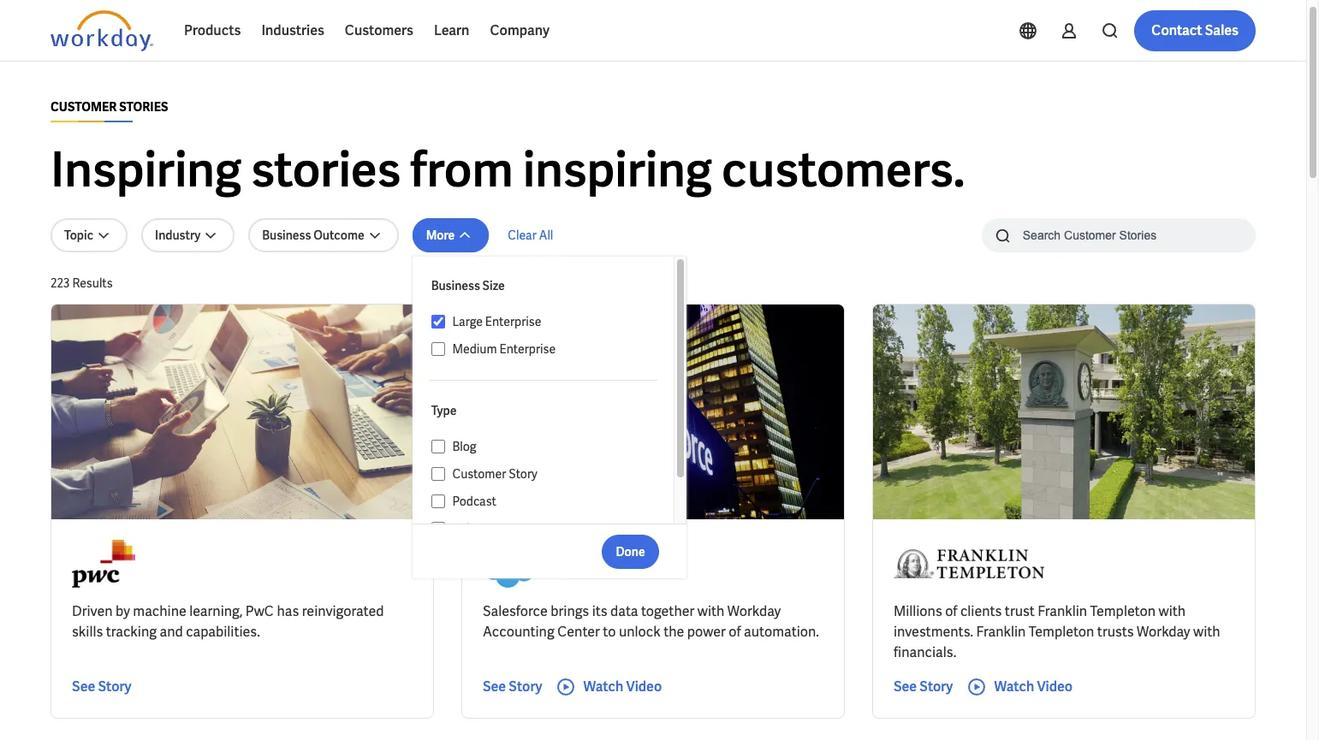 Task type: describe. For each thing, give the bounding box(es) containing it.
the
[[664, 623, 685, 641]]

medium enterprise
[[453, 342, 556, 357]]

business outcome button
[[249, 218, 399, 253]]

by
[[116, 603, 130, 621]]

watch for franklin
[[995, 678, 1035, 696]]

1 horizontal spatial with
[[1159, 603, 1186, 621]]

products
[[184, 21, 241, 39]]

stories
[[251, 139, 401, 201]]

customers
[[345, 21, 414, 39]]

inspiring stories from inspiring customers.
[[51, 139, 966, 201]]

large enterprise
[[453, 314, 542, 330]]

watch for center
[[584, 678, 624, 696]]

story down tracking
[[98, 678, 131, 696]]

salesforce.com image
[[483, 540, 552, 588]]

workday inside millions of clients trust franklin templeton with investments. franklin templeton trusts workday with financials.
[[1137, 623, 1191, 641]]

customer story link
[[446, 464, 657, 485]]

podcast
[[453, 494, 497, 510]]

from
[[410, 139, 514, 201]]

topic button
[[51, 218, 128, 253]]

see story for salesforce brings its data together with workday accounting center to unlock the power of automation.
[[483, 678, 543, 696]]

see story link for salesforce brings its data together with workday accounting center to unlock the power of automation.
[[483, 677, 543, 698]]

products button
[[174, 10, 251, 51]]

power
[[688, 623, 726, 641]]

machine
[[133, 603, 187, 621]]

millions of clients trust franklin templeton with investments. franklin templeton trusts workday with financials.
[[894, 603, 1221, 662]]

see for salesforce brings its data together with workday accounting center to unlock the power of automation.
[[483, 678, 506, 696]]

1 horizontal spatial franklin
[[1038, 603, 1088, 621]]

capabilities.
[[186, 623, 260, 641]]

of inside "salesforce brings its data together with workday accounting center to unlock the power of automation."
[[729, 623, 741, 641]]

story down financials.
[[920, 678, 954, 696]]

watch video link for franklin
[[967, 677, 1073, 698]]

223 results
[[51, 276, 113, 291]]

watch video link for center
[[556, 677, 662, 698]]

large enterprise link
[[446, 312, 657, 332]]

more
[[426, 228, 455, 243]]

inspiring
[[51, 139, 242, 201]]

industries button
[[251, 10, 335, 51]]

center
[[558, 623, 600, 641]]

learn
[[434, 21, 470, 39]]

all
[[539, 228, 554, 243]]

blog link
[[446, 437, 657, 457]]

customer story
[[453, 467, 538, 482]]

watch video for to
[[584, 678, 662, 696]]

stories
[[119, 99, 168, 115]]

video for millions of clients trust franklin templeton with investments. franklin templeton trusts workday with financials.
[[1038, 678, 1073, 696]]

industry
[[155, 228, 201, 243]]

with inside "salesforce brings its data together with workday accounting center to unlock the power of automation."
[[698, 603, 725, 621]]

automation.
[[744, 623, 820, 641]]

industry button
[[141, 218, 235, 253]]

to
[[603, 623, 616, 641]]

sales
[[1206, 21, 1239, 39]]

customer
[[453, 467, 506, 482]]

contact sales link
[[1135, 10, 1256, 51]]

enterprise for medium enterprise
[[500, 342, 556, 357]]

clear all button
[[503, 218, 559, 253]]

results
[[72, 276, 113, 291]]

large
[[453, 314, 483, 330]]

topic
[[64, 228, 93, 243]]

investments.
[[894, 623, 974, 641]]

done button
[[602, 535, 659, 569]]

millions
[[894, 603, 943, 621]]

clear all
[[508, 228, 554, 243]]

business outcome
[[262, 228, 365, 243]]

1 see story from the left
[[72, 678, 131, 696]]



Task type: locate. For each thing, give the bounding box(es) containing it.
0 vertical spatial business
[[262, 228, 311, 243]]

enterprise
[[485, 314, 542, 330], [500, 342, 556, 357]]

story down accounting at the left bottom
[[509, 678, 543, 696]]

2 watch video from the left
[[995, 678, 1073, 696]]

has
[[277, 603, 299, 621]]

watch video down to
[[584, 678, 662, 696]]

customers.
[[722, 139, 966, 201]]

watch video for templeton
[[995, 678, 1073, 696]]

1 vertical spatial franklin
[[977, 623, 1026, 641]]

1 see story link from the left
[[72, 677, 131, 698]]

1 vertical spatial of
[[729, 623, 741, 641]]

video for salesforce brings its data together with workday accounting center to unlock the power of automation.
[[626, 678, 662, 696]]

0 horizontal spatial see story
[[72, 678, 131, 696]]

accounting
[[483, 623, 555, 641]]

video inside video link
[[453, 522, 484, 537]]

watch down to
[[584, 678, 624, 696]]

see
[[72, 678, 95, 696], [483, 678, 506, 696], [894, 678, 917, 696]]

templeton up trusts
[[1091, 603, 1156, 621]]

watch video down millions of clients trust franklin templeton with investments. franklin templeton trusts workday with financials. on the right bottom of page
[[995, 678, 1073, 696]]

brings
[[551, 603, 589, 621]]

franklin
[[1038, 603, 1088, 621], [977, 623, 1026, 641]]

1 horizontal spatial watch video link
[[967, 677, 1073, 698]]

and
[[160, 623, 183, 641]]

workday inside "salesforce brings its data together with workday accounting center to unlock the power of automation."
[[728, 603, 781, 621]]

video link
[[446, 519, 657, 540]]

1 horizontal spatial watch video
[[995, 678, 1073, 696]]

of
[[946, 603, 958, 621], [729, 623, 741, 641]]

1 horizontal spatial workday
[[1137, 623, 1191, 641]]

see story link
[[72, 677, 131, 698], [483, 677, 543, 698], [894, 677, 954, 698]]

see story down skills
[[72, 678, 131, 696]]

None checkbox
[[431, 314, 446, 330], [431, 342, 446, 357], [431, 494, 446, 510], [431, 314, 446, 330], [431, 342, 446, 357], [431, 494, 446, 510]]

customer
[[51, 99, 117, 115]]

0 horizontal spatial see story link
[[72, 677, 131, 698]]

0 horizontal spatial with
[[698, 603, 725, 621]]

watch video link down to
[[556, 677, 662, 698]]

story down blog link
[[509, 467, 538, 482]]

medium
[[453, 342, 497, 357]]

0 horizontal spatial franklin
[[977, 623, 1026, 641]]

3 see story link from the left
[[894, 677, 954, 698]]

watch video
[[584, 678, 662, 696], [995, 678, 1073, 696]]

1 horizontal spatial see story
[[483, 678, 543, 696]]

reinvigorated
[[302, 603, 384, 621]]

1 watch video link from the left
[[556, 677, 662, 698]]

0 vertical spatial franklin
[[1038, 603, 1088, 621]]

company button
[[480, 10, 560, 51]]

2 watch from the left
[[995, 678, 1035, 696]]

franklin right trust
[[1038, 603, 1088, 621]]

workday
[[728, 603, 781, 621], [1137, 623, 1191, 641]]

learning,
[[189, 603, 243, 621]]

watch video link down millions of clients trust franklin templeton with investments. franklin templeton trusts workday with financials. on the right bottom of page
[[967, 677, 1073, 698]]

see down financials.
[[894, 678, 917, 696]]

2 horizontal spatial see
[[894, 678, 917, 696]]

type
[[431, 403, 457, 419]]

business left outcome on the top left of page
[[262, 228, 311, 243]]

1 vertical spatial workday
[[1137, 623, 1191, 641]]

pricewaterhousecoopers global licensing services corporation (pwc) image
[[72, 540, 135, 588]]

0 horizontal spatial watch
[[584, 678, 624, 696]]

0 horizontal spatial watch video link
[[556, 677, 662, 698]]

None checkbox
[[431, 439, 446, 455], [431, 467, 446, 482], [431, 522, 446, 537], [431, 439, 446, 455], [431, 467, 446, 482], [431, 522, 446, 537]]

salesforce brings its data together with workday accounting center to unlock the power of automation.
[[483, 603, 820, 641]]

podcast link
[[446, 492, 657, 512]]

unlock
[[619, 623, 661, 641]]

1 watch video from the left
[[584, 678, 662, 696]]

business up large at top
[[431, 278, 480, 294]]

enterprise down large enterprise link
[[500, 342, 556, 357]]

franklin down trust
[[977, 623, 1026, 641]]

0 vertical spatial of
[[946, 603, 958, 621]]

see for millions of clients trust franklin templeton with investments. franklin templeton trusts workday with financials.
[[894, 678, 917, 696]]

2 horizontal spatial see story
[[894, 678, 954, 696]]

customer stories
[[51, 99, 168, 115]]

1 horizontal spatial video
[[626, 678, 662, 696]]

clients
[[961, 603, 1002, 621]]

templeton down trust
[[1029, 623, 1095, 641]]

enterprise for large enterprise
[[485, 314, 542, 330]]

1 horizontal spatial of
[[946, 603, 958, 621]]

skills
[[72, 623, 103, 641]]

trust
[[1005, 603, 1035, 621]]

0 vertical spatial templeton
[[1091, 603, 1156, 621]]

trusts
[[1098, 623, 1135, 641]]

see story link for millions of clients trust franklin templeton with investments. franklin templeton trusts workday with financials.
[[894, 677, 954, 698]]

business
[[262, 228, 311, 243], [431, 278, 480, 294]]

1 horizontal spatial business
[[431, 278, 480, 294]]

0 horizontal spatial see
[[72, 678, 95, 696]]

of inside millions of clients trust franklin templeton with investments. franklin templeton trusts workday with financials.
[[946, 603, 958, 621]]

2 see story from the left
[[483, 678, 543, 696]]

data
[[611, 603, 638, 621]]

done
[[616, 544, 645, 560]]

outcome
[[314, 228, 365, 243]]

business for business size
[[431, 278, 480, 294]]

1 horizontal spatial watch
[[995, 678, 1035, 696]]

of right power
[[729, 623, 741, 641]]

business inside button
[[262, 228, 311, 243]]

1 horizontal spatial see
[[483, 678, 506, 696]]

see story link down financials.
[[894, 677, 954, 698]]

2 see from the left
[[483, 678, 506, 696]]

video down unlock
[[626, 678, 662, 696]]

see story down accounting at the left bottom
[[483, 678, 543, 696]]

1 vertical spatial business
[[431, 278, 480, 294]]

223
[[51, 276, 70, 291]]

inspiring
[[523, 139, 712, 201]]

2 horizontal spatial video
[[1038, 678, 1073, 696]]

clear
[[508, 228, 537, 243]]

2 watch video link from the left
[[967, 677, 1073, 698]]

templeton
[[1091, 603, 1156, 621], [1029, 623, 1095, 641]]

0 horizontal spatial business
[[262, 228, 311, 243]]

workday up automation.
[[728, 603, 781, 621]]

contact sales
[[1152, 21, 1239, 39]]

story
[[509, 467, 538, 482], [98, 678, 131, 696], [509, 678, 543, 696], [920, 678, 954, 696]]

Search Customer Stories text field
[[1013, 220, 1223, 250]]

driven
[[72, 603, 113, 621]]

1 vertical spatial enterprise
[[500, 342, 556, 357]]

driven by machine learning, pwc has reinvigorated skills tracking and capabilities.
[[72, 603, 384, 641]]

2 see story link from the left
[[483, 677, 543, 698]]

together
[[641, 603, 695, 621]]

0 vertical spatial workday
[[728, 603, 781, 621]]

0 horizontal spatial video
[[453, 522, 484, 537]]

business for business outcome
[[262, 228, 311, 243]]

2 horizontal spatial with
[[1194, 623, 1221, 641]]

with
[[698, 603, 725, 621], [1159, 603, 1186, 621], [1194, 623, 1221, 641]]

1 watch from the left
[[584, 678, 624, 696]]

of up investments.
[[946, 603, 958, 621]]

business size
[[431, 278, 505, 294]]

contact
[[1152, 21, 1203, 39]]

3 see from the left
[[894, 678, 917, 696]]

salesforce
[[483, 603, 548, 621]]

blog
[[453, 439, 477, 455]]

financials.
[[894, 644, 957, 662]]

watch
[[584, 678, 624, 696], [995, 678, 1035, 696]]

1 horizontal spatial see story link
[[483, 677, 543, 698]]

see story down financials.
[[894, 678, 954, 696]]

franklin templeton companies, llc image
[[894, 540, 1045, 588]]

size
[[483, 278, 505, 294]]

workday right trusts
[[1137, 623, 1191, 641]]

2 horizontal spatial see story link
[[894, 677, 954, 698]]

watch down millions of clients trust franklin templeton with investments. franklin templeton trusts workday with financials. on the right bottom of page
[[995, 678, 1035, 696]]

see story link down skills
[[72, 677, 131, 698]]

company
[[490, 21, 550, 39]]

learn button
[[424, 10, 480, 51]]

customers button
[[335, 10, 424, 51]]

0 vertical spatial enterprise
[[485, 314, 542, 330]]

medium enterprise link
[[446, 339, 657, 360]]

go to the homepage image
[[51, 10, 153, 51]]

enterprise up medium enterprise
[[485, 314, 542, 330]]

0 horizontal spatial watch video
[[584, 678, 662, 696]]

see story for millions of clients trust franklin templeton with investments. franklin templeton trusts workday with financials.
[[894, 678, 954, 696]]

tracking
[[106, 623, 157, 641]]

watch video link
[[556, 677, 662, 698], [967, 677, 1073, 698]]

1 see from the left
[[72, 678, 95, 696]]

more button
[[412, 218, 489, 253]]

see down skills
[[72, 678, 95, 696]]

see story link down accounting at the left bottom
[[483, 677, 543, 698]]

see down accounting at the left bottom
[[483, 678, 506, 696]]

industries
[[262, 21, 324, 39]]

its
[[592, 603, 608, 621]]

see story
[[72, 678, 131, 696], [483, 678, 543, 696], [894, 678, 954, 696]]

video down the podcast
[[453, 522, 484, 537]]

0 horizontal spatial of
[[729, 623, 741, 641]]

video down millions of clients trust franklin templeton with investments. franklin templeton trusts workday with financials. on the right bottom of page
[[1038, 678, 1073, 696]]

0 horizontal spatial workday
[[728, 603, 781, 621]]

1 vertical spatial templeton
[[1029, 623, 1095, 641]]

3 see story from the left
[[894, 678, 954, 696]]

pwc
[[246, 603, 274, 621]]



Task type: vqa. For each thing, say whether or not it's contained in the screenshot.
THE AND inside Team Member Experience and Well-Being button
no



